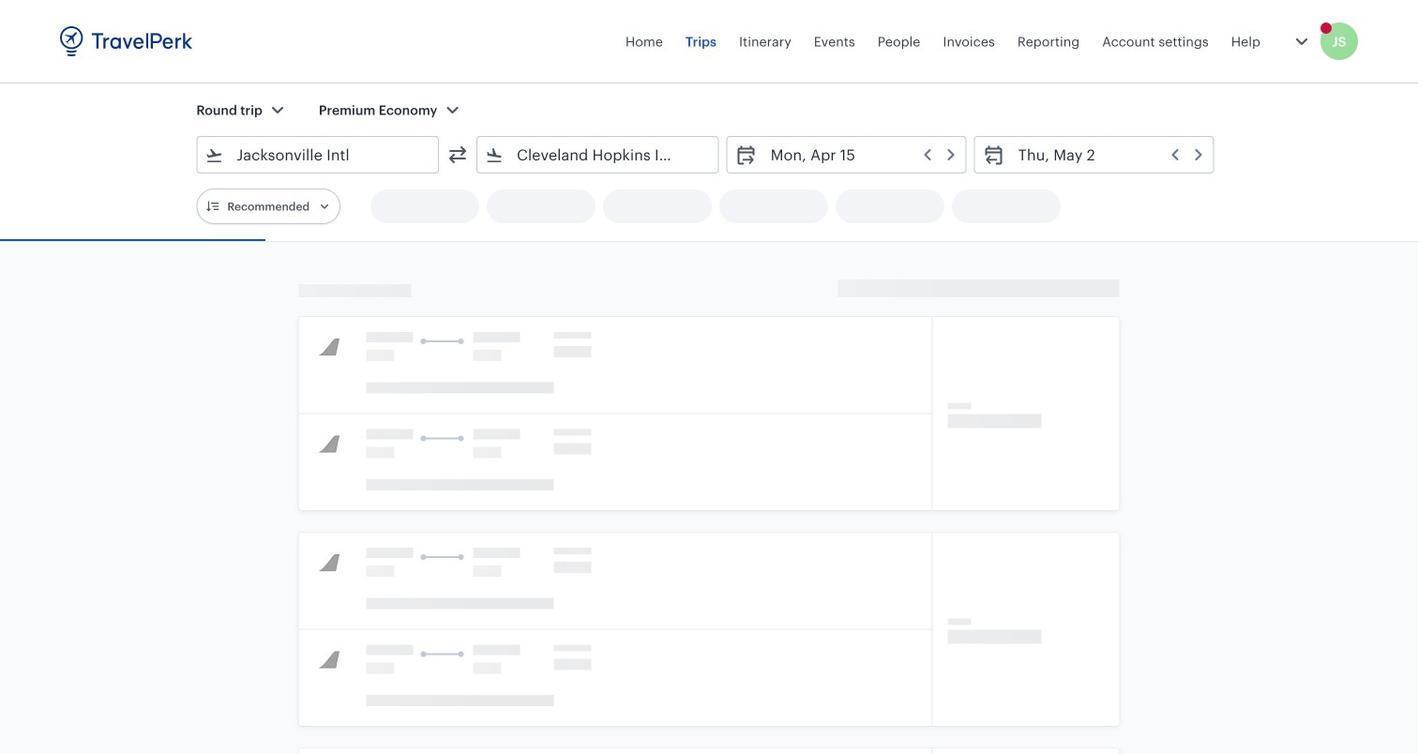 Task type: locate. For each thing, give the bounding box(es) containing it.
Depart field
[[758, 140, 959, 170]]



Task type: vqa. For each thing, say whether or not it's contained in the screenshot.
TO search box
yes



Task type: describe. For each thing, give the bounding box(es) containing it.
To search field
[[504, 140, 694, 170]]

Return field
[[1006, 140, 1206, 170]]

From search field
[[224, 140, 414, 170]]



